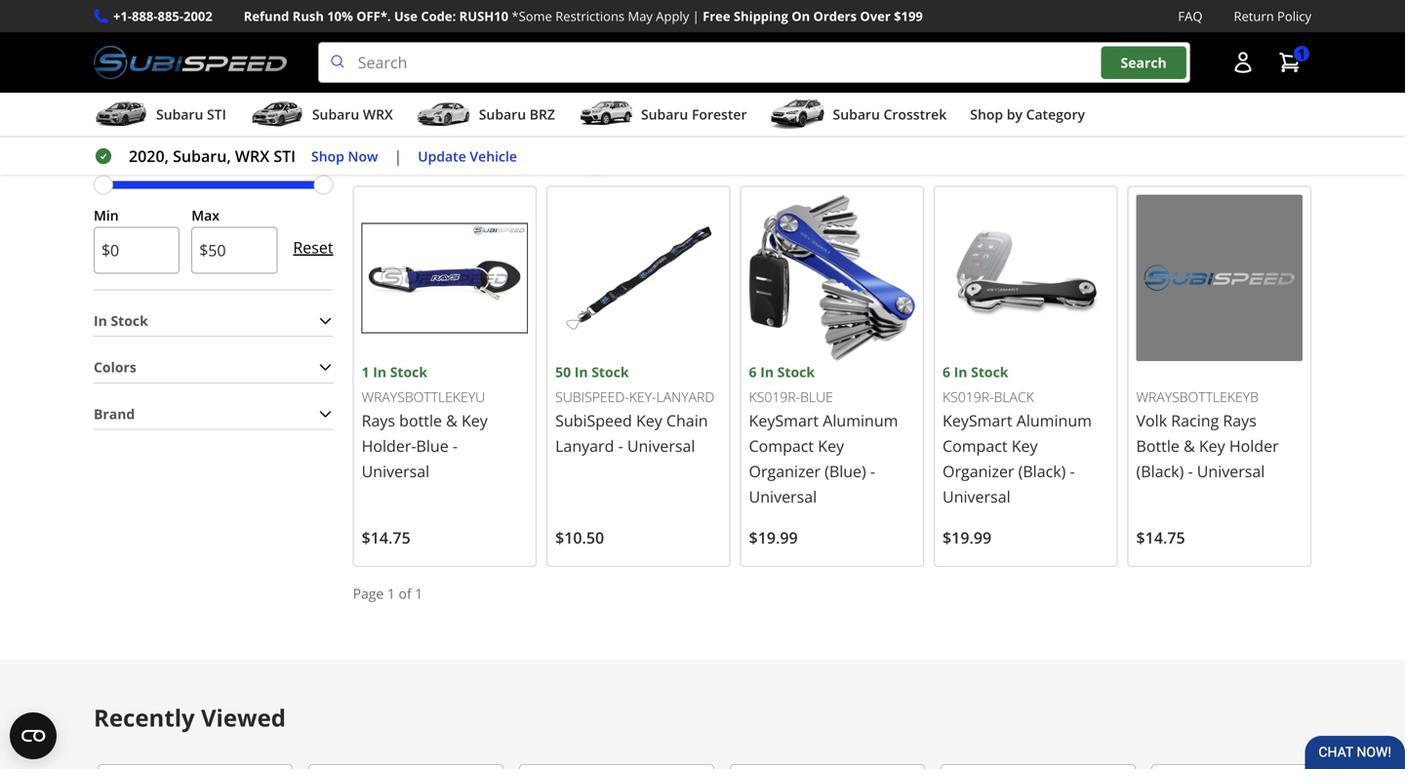 Task type: vqa. For each thing, say whether or not it's contained in the screenshot.
Universal Part - Please verify compatibility before purchase
no



Task type: describe. For each thing, give the bounding box(es) containing it.
crosstrek
[[884, 105, 947, 124]]

subispeed key chain lanyard - universal image
[[555, 195, 722, 361]]

may
[[628, 7, 653, 25]]

organizer for (blue)
[[749, 461, 821, 482]]

keysmart for keysmart aluminum compact key organizer (blue) - universal
[[749, 410, 819, 431]]

- inside 1 in stock wraysbottlekeyu rays bottle & key holder-blue - universal
[[453, 435, 458, 456]]

wraysbottlekeyb
[[1137, 387, 1259, 406]]

rush
[[293, 7, 324, 25]]

stock inside 'dropdown button'
[[111, 311, 148, 330]]

50
[[555, 363, 571, 381]]

use
[[394, 7, 418, 25]]

max
[[191, 206, 220, 225]]

compact for (black)
[[943, 435, 1008, 456]]

bottle
[[1137, 435, 1180, 456]]

in for keysmart aluminum compact key organizer (blue) - universal
[[760, 363, 774, 381]]

holder
[[1230, 435, 1279, 456]]

a subaru sti thumbnail image image
[[94, 100, 148, 129]]

subaru brz
[[479, 105, 555, 124]]

vehicle
[[470, 147, 517, 165]]

lanyard
[[656, 387, 715, 406]]

0 horizontal spatial |
[[394, 146, 402, 167]]

in stock button
[[94, 306, 333, 336]]

6 in stock ks019r-black keysmart aluminum compact key organizer (black) - universal
[[943, 363, 1092, 507]]

shipping
[[734, 7, 788, 25]]

black
[[994, 387, 1034, 406]]

keysmart aluminum compact key organizer (blue) - universal image
[[749, 195, 916, 361]]

recently viewed
[[94, 701, 286, 733]]

key inside wraysbottlekeyb volk racing rays bottle & key holder (black) - universal
[[1199, 435, 1226, 456]]

over
[[860, 7, 891, 25]]

subaru forester
[[641, 105, 747, 124]]

wraysbottlekeyb volk racing rays bottle & key holder (black) - universal
[[1137, 387, 1279, 482]]

return
[[1234, 7, 1274, 25]]

a subaru forester thumbnail image image
[[579, 100, 633, 129]]

reset button
[[293, 224, 333, 271]]

a subaru wrx thumbnail image image
[[250, 100, 304, 129]]

price button
[[94, 135, 333, 165]]

min
[[94, 206, 119, 225]]

recently
[[94, 701, 195, 733]]

shop featured products
[[569, 29, 836, 61]]

colors button
[[94, 352, 333, 382]]

universal inside the 6 in stock ks019r-black keysmart aluminum compact key organizer (black) - universal
[[943, 486, 1011, 507]]

shop by category button
[[970, 97, 1085, 136]]

1 right of
[[415, 584, 423, 603]]

compact for (blue)
[[749, 435, 814, 456]]

2020, subaru, wrx sti
[[129, 146, 296, 167]]

blue
[[800, 387, 833, 406]]

subaru for subaru forester
[[641, 105, 688, 124]]

free
[[703, 7, 731, 25]]

holder-
[[362, 435, 416, 456]]

subaru sti button
[[94, 97, 226, 136]]

$10.50
[[555, 527, 604, 548]]

category
[[1026, 105, 1085, 124]]

page 1 of 1
[[353, 584, 423, 603]]

subaru wrx
[[312, 105, 393, 124]]

rush10
[[459, 7, 509, 25]]

*some
[[512, 7, 552, 25]]

return policy link
[[1234, 6, 1312, 26]]

subispeed-
[[555, 387, 629, 406]]

universal inside "6 in stock ks019r-blue keysmart aluminum compact key organizer (blue) - universal"
[[749, 486, 817, 507]]

+1-888-885-2002 link
[[113, 6, 213, 26]]

50 in stock subispeed-key-lanyard subispeed key chain lanyard - universal
[[555, 363, 715, 456]]

reset
[[293, 237, 333, 258]]

$14.75 for volk racing rays bottle & key holder (black) - universal
[[1137, 527, 1185, 548]]

subaru for subaru brz
[[479, 105, 526, 124]]

1 left of
[[387, 584, 395, 603]]

& inside wraysbottlekeyb volk racing rays bottle & key holder (black) - universal
[[1184, 435, 1195, 456]]

open widget image
[[10, 712, 57, 759]]

universal inside wraysbottlekeyb volk racing rays bottle & key holder (black) - universal
[[1197, 461, 1265, 482]]

results
[[364, 110, 410, 128]]

keysmart aluminum compact key organizer (black) - universal image
[[943, 195, 1109, 361]]

key inside 50 in stock subispeed-key-lanyard subispeed key chain lanyard - universal
[[636, 410, 662, 431]]

subaru for subaru sti
[[156, 105, 203, 124]]

subaru sti
[[156, 105, 226, 124]]

keysmart for keysmart aluminum compact key organizer (black) - universal
[[943, 410, 1013, 431]]

in for rays bottle & key holder-blue - universal
[[373, 363, 387, 381]]

by
[[1007, 105, 1023, 124]]

minimum slider
[[94, 175, 113, 195]]

key inside 1 in stock wraysbottlekeyu rays bottle & key holder-blue - universal
[[462, 410, 488, 431]]

5 results
[[353, 110, 410, 128]]

ks019r- for keysmart aluminum compact key organizer (blue) - universal
[[749, 387, 800, 406]]

racing
[[1171, 410, 1219, 431]]

lanyard
[[555, 435, 614, 456]]

subaru,
[[173, 146, 231, 167]]

in stock
[[94, 311, 148, 330]]

update
[[418, 147, 466, 165]]

off*.
[[356, 7, 391, 25]]

subaru crosstrek button
[[771, 97, 947, 136]]

blue
[[416, 435, 449, 456]]

faq
[[1178, 7, 1203, 25]]

(blue)
[[825, 461, 866, 482]]

shop now link
[[311, 145, 378, 167]]

update vehicle
[[418, 147, 517, 165]]

key-
[[629, 387, 656, 406]]

Min text field
[[94, 227, 180, 274]]



Task type: locate. For each thing, give the bounding box(es) containing it.
(black)
[[1019, 461, 1066, 482], [1137, 461, 1184, 482]]

6 for keysmart aluminum compact key organizer (black) - universal
[[943, 363, 951, 381]]

& right "bottle"
[[446, 410, 458, 431]]

stock for rays bottle & key holder-blue - universal
[[390, 363, 428, 381]]

$14.75 up page 1 of 1
[[362, 527, 411, 548]]

$19.99 for keysmart aluminum compact key organizer (black) - universal
[[943, 527, 992, 548]]

0 vertical spatial sti
[[207, 105, 226, 124]]

sti inside 'dropdown button'
[[207, 105, 226, 124]]

universal
[[627, 435, 695, 456], [362, 461, 430, 482], [1197, 461, 1265, 482], [749, 486, 817, 507], [943, 486, 1011, 507]]

1 (black) from the left
[[1019, 461, 1066, 482]]

maximum slider
[[314, 175, 333, 195]]

search button
[[1101, 46, 1187, 79]]

stock inside "6 in stock ks019r-blue keysmart aluminum compact key organizer (blue) - universal"
[[778, 363, 815, 381]]

885-
[[158, 7, 184, 25]]

ks019r- for keysmart aluminum compact key organizer (black) - universal
[[943, 387, 994, 406]]

1 in stock wraysbottlekeyu rays bottle & key holder-blue - universal
[[362, 363, 488, 482]]

subaru left brz
[[479, 105, 526, 124]]

shop inside dropdown button
[[970, 105, 1003, 124]]

(black) down "bottle"
[[1137, 461, 1184, 482]]

policy
[[1278, 7, 1312, 25]]

0 horizontal spatial compact
[[749, 435, 814, 456]]

rays inside wraysbottlekeyb volk racing rays bottle & key holder (black) - universal
[[1223, 410, 1257, 431]]

$14.75 down "bottle"
[[1137, 527, 1185, 548]]

(black) inside wraysbottlekeyb volk racing rays bottle & key holder (black) - universal
[[1137, 461, 1184, 482]]

888-
[[132, 7, 158, 25]]

chain
[[667, 410, 708, 431]]

1 inside 1 button
[[1298, 44, 1306, 63]]

update vehicle button
[[418, 145, 517, 167]]

return policy
[[1234, 7, 1312, 25]]

aluminum down "blue"
[[823, 410, 898, 431]]

subaru right 'a subaru crosstrek thumbnail image'
[[833, 105, 880, 124]]

$14.75 for rays bottle & key holder-blue - universal
[[362, 527, 411, 548]]

universal inside 1 in stock wraysbottlekeyu rays bottle & key holder-blue - universal
[[362, 461, 430, 482]]

1 horizontal spatial compact
[[943, 435, 1008, 456]]

0 horizontal spatial aluminum
[[823, 410, 898, 431]]

page
[[353, 584, 384, 603]]

brand
[[94, 404, 135, 423]]

3 subaru from the left
[[479, 105, 526, 124]]

2 organizer from the left
[[943, 461, 1015, 482]]

1 horizontal spatial aluminum
[[1017, 410, 1092, 431]]

subaru up 'subaru,'
[[156, 105, 203, 124]]

wraysbottlekeyu
[[362, 387, 485, 406]]

1 vertical spatial wrx
[[235, 146, 270, 167]]

refund rush 10% off*. use code: rush10 *some restrictions may apply | free shipping on orders over $199
[[244, 7, 923, 25]]

1 horizontal spatial ks019r-
[[943, 387, 994, 406]]

organizer down black on the bottom right of page
[[943, 461, 1015, 482]]

subaru up shop now
[[312, 105, 359, 124]]

stock up colors
[[111, 311, 148, 330]]

shop for shop now
[[311, 147, 344, 165]]

0 horizontal spatial sti
[[207, 105, 226, 124]]

key up (blue) at right
[[818, 435, 844, 456]]

$19.99 for keysmart aluminum compact key organizer (blue) - universal
[[749, 527, 798, 548]]

| right now
[[394, 146, 402, 167]]

2 compact from the left
[[943, 435, 1008, 456]]

universal inside 50 in stock subispeed-key-lanyard subispeed key chain lanyard - universal
[[627, 435, 695, 456]]

shop up maximum slider
[[311, 147, 344, 165]]

ks019r- inside "6 in stock ks019r-blue keysmart aluminum compact key organizer (blue) - universal"
[[749, 387, 800, 406]]

2 horizontal spatial shop
[[970, 105, 1003, 124]]

shop for shop featured products
[[569, 29, 626, 61]]

- inside the 6 in stock ks019r-black keysmart aluminum compact key organizer (black) - universal
[[1070, 461, 1075, 482]]

1 horizontal spatial $14.75
[[1137, 527, 1185, 548]]

brand button
[[94, 399, 333, 429]]

in inside 'dropdown button'
[[94, 311, 107, 330]]

4 subaru from the left
[[641, 105, 688, 124]]

subaru brz button
[[416, 97, 555, 136]]

2 6 from the left
[[943, 363, 951, 381]]

1 horizontal spatial rays
[[1223, 410, 1257, 431]]

6
[[749, 363, 757, 381], [943, 363, 951, 381]]

refund
[[244, 7, 289, 25]]

1 horizontal spatial $19.99
[[943, 527, 992, 548]]

1 vertical spatial &
[[1184, 435, 1195, 456]]

sti
[[207, 105, 226, 124], [274, 146, 296, 167]]

shop by category
[[970, 105, 1085, 124]]

featured
[[632, 29, 730, 61]]

subaru inside dropdown button
[[479, 105, 526, 124]]

0 horizontal spatial (black)
[[1019, 461, 1066, 482]]

2 rays from the left
[[1223, 410, 1257, 431]]

wrx down a subaru wrx thumbnail image
[[235, 146, 270, 167]]

stock inside the 6 in stock ks019r-black keysmart aluminum compact key organizer (black) - universal
[[971, 363, 1009, 381]]

volk racing rays bottle & key holder (black) - universal image
[[1137, 195, 1303, 361]]

shop inside "link"
[[311, 147, 344, 165]]

in for subispeed key chain lanyard - universal
[[575, 363, 588, 381]]

1 horizontal spatial organizer
[[943, 461, 1015, 482]]

+1-888-885-2002
[[113, 7, 213, 25]]

a subaru brz thumbnail image image
[[416, 100, 471, 129]]

stock up black on the bottom right of page
[[971, 363, 1009, 381]]

subaru inside 'dropdown button'
[[156, 105, 203, 124]]

- inside "6 in stock ks019r-blue keysmart aluminum compact key organizer (blue) - universal"
[[870, 461, 876, 482]]

stock inside 50 in stock subispeed-key-lanyard subispeed key chain lanyard - universal
[[592, 363, 629, 381]]

2 $14.75 from the left
[[1137, 527, 1185, 548]]

now
[[348, 147, 378, 165]]

1 up wraysbottlekeyu
[[362, 363, 370, 381]]

shop now
[[311, 147, 378, 165]]

6 in stock ks019r-blue keysmart aluminum compact key organizer (blue) - universal
[[749, 363, 898, 507]]

0 horizontal spatial $19.99
[[749, 527, 798, 548]]

5
[[353, 110, 361, 128]]

1 $19.99 from the left
[[749, 527, 798, 548]]

rays bottle & key holder-blue - universal image
[[362, 195, 528, 361]]

subaru wrx button
[[250, 97, 393, 136]]

1 keysmart from the left
[[749, 410, 819, 431]]

key inside the 6 in stock ks019r-black keysmart aluminum compact key organizer (black) - universal
[[1012, 435, 1038, 456]]

2 $19.99 from the left
[[943, 527, 992, 548]]

aluminum inside "6 in stock ks019r-blue keysmart aluminum compact key organizer (blue) - universal"
[[823, 410, 898, 431]]

1 inside 1 in stock wraysbottlekeyu rays bottle & key holder-blue - universal
[[362, 363, 370, 381]]

stock up wraysbottlekeyu
[[390, 363, 428, 381]]

1 vertical spatial |
[[394, 146, 402, 167]]

2 keysmart from the left
[[943, 410, 1013, 431]]

1 6 from the left
[[749, 363, 757, 381]]

compact down black on the bottom right of page
[[943, 435, 1008, 456]]

stock up subispeed-
[[592, 363, 629, 381]]

1 rays from the left
[[362, 410, 395, 431]]

compact inside the 6 in stock ks019r-black keysmart aluminum compact key organizer (black) - universal
[[943, 435, 1008, 456]]

1 horizontal spatial wrx
[[363, 105, 393, 124]]

0 vertical spatial &
[[446, 410, 458, 431]]

1 horizontal spatial keysmart
[[943, 410, 1013, 431]]

aluminum
[[823, 410, 898, 431], [1017, 410, 1092, 431]]

1 horizontal spatial |
[[693, 7, 700, 25]]

1 button
[[1269, 43, 1312, 82]]

6 for keysmart aluminum compact key organizer (blue) - universal
[[749, 363, 757, 381]]

2 vertical spatial shop
[[311, 147, 344, 165]]

6 inside the 6 in stock ks019r-black keysmart aluminum compact key organizer (black) - universal
[[943, 363, 951, 381]]

bottle
[[399, 410, 442, 431]]

1 horizontal spatial sti
[[274, 146, 296, 167]]

shop for shop by category
[[970, 105, 1003, 124]]

key
[[462, 410, 488, 431], [636, 410, 662, 431], [818, 435, 844, 456], [1012, 435, 1038, 456], [1199, 435, 1226, 456]]

subispeed
[[555, 410, 632, 431]]

colors
[[94, 358, 136, 376]]

stock
[[111, 311, 148, 330], [390, 363, 428, 381], [778, 363, 815, 381], [592, 363, 629, 381], [971, 363, 1009, 381]]

1
[[1298, 44, 1306, 63], [362, 363, 370, 381], [387, 584, 395, 603], [415, 584, 423, 603]]

| left free
[[693, 7, 700, 25]]

1 organizer from the left
[[749, 461, 821, 482]]

0 horizontal spatial keysmart
[[749, 410, 819, 431]]

1 subaru from the left
[[156, 105, 203, 124]]

0 horizontal spatial 6
[[749, 363, 757, 381]]

organizer inside "6 in stock ks019r-blue keysmart aluminum compact key organizer (blue) - universal"
[[749, 461, 821, 482]]

aluminum inside the 6 in stock ks019r-black keysmart aluminum compact key organizer (black) - universal
[[1017, 410, 1092, 431]]

compact inside "6 in stock ks019r-blue keysmart aluminum compact key organizer (blue) - universal"
[[749, 435, 814, 456]]

subaru for subaru wrx
[[312, 105, 359, 124]]

1 vertical spatial sti
[[274, 146, 296, 167]]

apply
[[656, 7, 689, 25]]

(black) inside the 6 in stock ks019r-black keysmart aluminum compact key organizer (black) - universal
[[1019, 461, 1066, 482]]

1 horizontal spatial &
[[1184, 435, 1195, 456]]

key down black on the bottom right of page
[[1012, 435, 1038, 456]]

search input field
[[318, 42, 1191, 83]]

1 $14.75 from the left
[[362, 527, 411, 548]]

aluminum down black on the bottom right of page
[[1017, 410, 1092, 431]]

$14.75
[[362, 527, 411, 548], [1137, 527, 1185, 548]]

0 horizontal spatial &
[[446, 410, 458, 431]]

subaru left the forester
[[641, 105, 688, 124]]

organizer inside the 6 in stock ks019r-black keysmart aluminum compact key organizer (black) - universal
[[943, 461, 1015, 482]]

viewed
[[201, 701, 286, 733]]

stock inside 1 in stock wraysbottlekeyu rays bottle & key holder-blue - universal
[[390, 363, 428, 381]]

rays inside 1 in stock wraysbottlekeyu rays bottle & key holder-blue - universal
[[362, 410, 395, 431]]

sti down a subaru wrx thumbnail image
[[274, 146, 296, 167]]

subispeed logo image
[[94, 42, 287, 83]]

on
[[792, 7, 810, 25]]

keysmart
[[749, 410, 819, 431], [943, 410, 1013, 431]]

0 vertical spatial wrx
[[363, 105, 393, 124]]

organizer left (blue) at right
[[749, 461, 821, 482]]

1 down policy
[[1298, 44, 1306, 63]]

in inside 50 in stock subispeed-key-lanyard subispeed key chain lanyard - universal
[[575, 363, 588, 381]]

wrx right 5
[[363, 105, 393, 124]]

0 horizontal spatial shop
[[311, 147, 344, 165]]

rays up "holder"
[[1223, 410, 1257, 431]]

stock for keysmart aluminum compact key organizer (black) - universal
[[971, 363, 1009, 381]]

search
[[1121, 53, 1167, 72]]

0 horizontal spatial ks019r-
[[749, 387, 800, 406]]

shop left by
[[970, 105, 1003, 124]]

compact down "blue"
[[749, 435, 814, 456]]

& down racing
[[1184, 435, 1195, 456]]

(black) down black on the bottom right of page
[[1019, 461, 1066, 482]]

stock for subispeed key chain lanyard - universal
[[592, 363, 629, 381]]

of
[[399, 584, 412, 603]]

1 horizontal spatial (black)
[[1137, 461, 1184, 482]]

&
[[446, 410, 458, 431], [1184, 435, 1195, 456]]

0 horizontal spatial wrx
[[235, 146, 270, 167]]

stock up "blue"
[[778, 363, 815, 381]]

in inside the 6 in stock ks019r-black keysmart aluminum compact key organizer (black) - universal
[[954, 363, 968, 381]]

ks019r- inside the 6 in stock ks019r-black keysmart aluminum compact key organizer (black) - universal
[[943, 387, 994, 406]]

1 compact from the left
[[749, 435, 814, 456]]

2 aluminum from the left
[[1017, 410, 1092, 431]]

button image
[[1232, 51, 1255, 74]]

restrictions
[[556, 7, 625, 25]]

subaru forester button
[[579, 97, 747, 136]]

price
[[94, 140, 128, 158]]

wrx
[[363, 105, 393, 124], [235, 146, 270, 167]]

volk
[[1137, 410, 1167, 431]]

keysmart inside the 6 in stock ks019r-black keysmart aluminum compact key organizer (black) - universal
[[943, 410, 1013, 431]]

0 horizontal spatial organizer
[[749, 461, 821, 482]]

rays up holder-
[[362, 410, 395, 431]]

0 horizontal spatial $14.75
[[362, 527, 411, 548]]

sti up price dropdown button
[[207, 105, 226, 124]]

brz
[[530, 105, 555, 124]]

shop down the restrictions
[[569, 29, 626, 61]]

1 ks019r- from the left
[[749, 387, 800, 406]]

1 horizontal spatial shop
[[569, 29, 626, 61]]

1 aluminum from the left
[[823, 410, 898, 431]]

key down racing
[[1199, 435, 1226, 456]]

keysmart down "blue"
[[749, 410, 819, 431]]

subaru for subaru crosstrek
[[833, 105, 880, 124]]

5 subaru from the left
[[833, 105, 880, 124]]

subaru
[[156, 105, 203, 124], [312, 105, 359, 124], [479, 105, 526, 124], [641, 105, 688, 124], [833, 105, 880, 124]]

in inside 1 in stock wraysbottlekeyu rays bottle & key holder-blue - universal
[[373, 363, 387, 381]]

$19.99
[[749, 527, 798, 548], [943, 527, 992, 548]]

code:
[[421, 7, 456, 25]]

aluminum for keysmart aluminum compact key organizer (black) - universal
[[1017, 410, 1092, 431]]

aluminum for keysmart aluminum compact key organizer (blue) - universal
[[823, 410, 898, 431]]

in inside "6 in stock ks019r-blue keysmart aluminum compact key organizer (blue) - universal"
[[760, 363, 774, 381]]

keysmart inside "6 in stock ks019r-blue keysmart aluminum compact key organizer (blue) - universal"
[[749, 410, 819, 431]]

orders
[[814, 7, 857, 25]]

2 ks019r- from the left
[[943, 387, 994, 406]]

1 vertical spatial shop
[[970, 105, 1003, 124]]

2 (black) from the left
[[1137, 461, 1184, 482]]

0 vertical spatial shop
[[569, 29, 626, 61]]

key inside "6 in stock ks019r-blue keysmart aluminum compact key organizer (blue) - universal"
[[818, 435, 844, 456]]

organizer
[[749, 461, 821, 482], [943, 461, 1015, 482]]

0 vertical spatial |
[[693, 7, 700, 25]]

0 horizontal spatial rays
[[362, 410, 395, 431]]

& inside 1 in stock wraysbottlekeyu rays bottle & key holder-blue - universal
[[446, 410, 458, 431]]

a subaru crosstrek thumbnail image image
[[771, 100, 825, 129]]

key down key-
[[636, 410, 662, 431]]

in for keysmart aluminum compact key organizer (black) - universal
[[954, 363, 968, 381]]

$199
[[894, 7, 923, 25]]

Max text field
[[191, 227, 278, 274]]

- inside 50 in stock subispeed-key-lanyard subispeed key chain lanyard - universal
[[618, 435, 623, 456]]

2 subaru from the left
[[312, 105, 359, 124]]

10%
[[327, 7, 353, 25]]

+1-
[[113, 7, 132, 25]]

6 inside "6 in stock ks019r-blue keysmart aluminum compact key organizer (blue) - universal"
[[749, 363, 757, 381]]

1 horizontal spatial 6
[[943, 363, 951, 381]]

2002
[[183, 7, 213, 25]]

faq link
[[1178, 6, 1203, 26]]

organizer for (black)
[[943, 461, 1015, 482]]

2020,
[[129, 146, 169, 167]]

stock for keysmart aluminum compact key organizer (blue) - universal
[[778, 363, 815, 381]]

rays
[[362, 410, 395, 431], [1223, 410, 1257, 431]]

key right "bottle"
[[462, 410, 488, 431]]

forester
[[692, 105, 747, 124]]

- inside wraysbottlekeyb volk racing rays bottle & key holder (black) - universal
[[1188, 461, 1193, 482]]

keysmart down black on the bottom right of page
[[943, 410, 1013, 431]]

wrx inside dropdown button
[[363, 105, 393, 124]]



